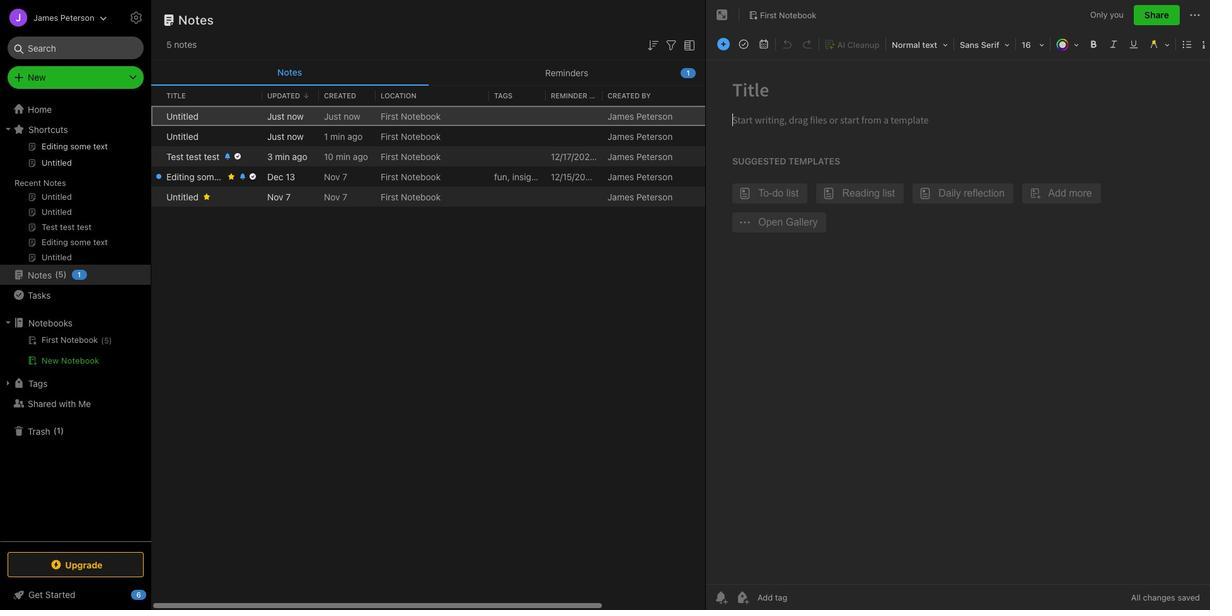 Task type: locate. For each thing, give the bounding box(es) containing it.
ago for 10 min ago
[[353, 151, 368, 162]]

ago down 1 min ago at left
[[353, 151, 368, 162]]

2 vertical spatial )
[[61, 426, 64, 436]]

tree
[[0, 99, 151, 541]]

( up tasks button
[[55, 269, 58, 280]]

notes up updated
[[278, 67, 302, 78]]

1 vertical spatial 09:00
[[601, 171, 625, 182]]

7
[[343, 171, 348, 182], [286, 191, 291, 202], [343, 191, 348, 202]]

1 down the view options field
[[687, 68, 690, 77]]

james down 12/17/2023, 09:00 am
[[608, 171, 634, 182]]

min for 3
[[275, 151, 290, 162]]

new inside new popup button
[[28, 72, 46, 83]]

notes up the notes
[[178, 13, 214, 27]]

1 right trash
[[57, 426, 61, 436]]

untitled down title
[[166, 111, 199, 121]]

trash ( 1 )
[[28, 426, 64, 437]]

now down updated
[[287, 111, 304, 121]]

new inside button
[[42, 356, 59, 366]]

tasks
[[28, 290, 51, 300]]

) inside 'notes ( 5 )'
[[63, 269, 67, 280]]

09:00 up 12/15/2023, 09:00 am
[[600, 151, 625, 162]]

1 vertical spatial cell
[[151, 166, 161, 187]]

) right trash
[[61, 426, 64, 436]]

Add tag field
[[757, 592, 851, 603]]

)
[[63, 269, 67, 280], [109, 336, 112, 346], [61, 426, 64, 436]]

2 vertical spatial 5
[[104, 336, 109, 346]]

09:00
[[600, 151, 625, 162], [601, 171, 625, 182]]

test
[[186, 151, 202, 162], [204, 151, 220, 162]]

get
[[28, 590, 43, 600]]

Highlight field
[[1145, 35, 1175, 54]]

home link
[[0, 99, 151, 119]]

date
[[589, 91, 607, 99]]

am for 12/15/2023, 09:00 am
[[628, 171, 641, 182]]

Sort options field
[[646, 37, 661, 53]]

italic image
[[1105, 35, 1123, 53]]

( inside 'notes ( 5 )'
[[55, 269, 58, 280]]

notes inside group
[[43, 178, 66, 188]]

created up 1 min ago at left
[[324, 91, 356, 99]]

ago
[[348, 131, 363, 142], [292, 151, 307, 162], [353, 151, 368, 162]]

text
[[923, 40, 938, 50], [222, 171, 237, 182]]

0 horizontal spatial tags
[[28, 378, 48, 389]]

2 cell from the top
[[151, 166, 161, 187]]

new up tags button
[[42, 356, 59, 366]]

0 vertical spatial new
[[28, 72, 46, 83]]

first notebook inside first notebook button
[[760, 10, 817, 20]]

tab list
[[151, 61, 706, 86]]

0 vertical spatial 5
[[166, 39, 172, 50]]

james down 12/15/2023, 09:00 am
[[608, 191, 634, 202]]

2 vertical spatial (
[[53, 426, 57, 436]]

untitled
[[166, 111, 199, 121], [166, 131, 199, 142], [166, 191, 199, 202]]

0 horizontal spatial created
[[324, 91, 356, 99]]

0 vertical spatial cell
[[151, 106, 161, 126]]

just now
[[267, 111, 304, 121], [324, 111, 361, 121], [267, 131, 304, 142]]

1 vertical spatial 5
[[58, 269, 63, 280]]

updated
[[267, 91, 300, 99]]

new button
[[8, 66, 144, 89]]

0 vertical spatial tags
[[494, 91, 513, 99]]

row group containing untitled
[[151, 106, 830, 207]]

james down created by
[[608, 111, 634, 121]]

10
[[324, 151, 334, 162]]

1 created from the left
[[324, 91, 356, 99]]

bold image
[[1085, 35, 1103, 53]]

1 inside tab list
[[687, 68, 690, 77]]

new notebook
[[42, 356, 99, 366]]

add tag image
[[735, 590, 750, 605]]

row group
[[151, 106, 830, 207]]

0 horizontal spatial test
[[186, 151, 202, 162]]

0 vertical spatial )
[[63, 269, 67, 280]]

0 vertical spatial text
[[923, 40, 938, 50]]

created for created by
[[608, 91, 640, 99]]

min
[[331, 131, 345, 142], [275, 151, 290, 162], [336, 151, 351, 162]]

min up 10 min ago in the top left of the page
[[331, 131, 345, 142]]

created left the by
[[608, 91, 640, 99]]

notes right recent
[[43, 178, 66, 188]]

5
[[166, 39, 172, 50], [58, 269, 63, 280], [104, 336, 109, 346]]

Insert field
[[714, 35, 733, 53]]

12/15/2023, 09:00 am
[[551, 171, 641, 182]]

( for trash
[[53, 426, 57, 436]]

am down 12/17/2023, 09:00 am
[[628, 171, 641, 182]]

home
[[28, 104, 52, 114]]

saved
[[1178, 593, 1201, 603]]

ago up 10 min ago in the top left of the page
[[348, 131, 363, 142]]

new
[[28, 72, 46, 83], [42, 356, 59, 366]]

1 cell from the top
[[151, 106, 161, 126]]

notes
[[178, 13, 214, 27], [278, 67, 302, 78], [43, 178, 66, 188], [28, 270, 52, 280]]

now
[[287, 111, 304, 121], [344, 111, 361, 121], [287, 131, 304, 142]]

1 vertical spatial (
[[101, 336, 104, 346]]

0 horizontal spatial 5
[[58, 269, 63, 280]]

me
[[78, 398, 91, 409]]

get started
[[28, 590, 75, 600]]

test test test
[[166, 151, 220, 162]]

first notebook button
[[745, 6, 821, 24]]

shortcuts
[[28, 124, 68, 135]]

more actions image
[[1188, 8, 1203, 23]]

reminder
[[551, 91, 588, 99]]

peterson inside field
[[60, 12, 94, 22]]

untitled down editing
[[166, 191, 199, 202]]

cell for dec 13
[[151, 166, 161, 187]]

( down notebooks link
[[101, 336, 104, 346]]

1 vertical spatial new
[[42, 356, 59, 366]]

trash
[[28, 426, 50, 437]]

Font family field
[[956, 35, 1015, 54]]

james peterson
[[33, 12, 94, 22], [608, 111, 673, 121], [608, 131, 673, 142], [608, 151, 673, 162], [608, 171, 673, 182], [608, 191, 673, 202]]

now up "3 min ago"
[[287, 131, 304, 142]]

test up 'some'
[[204, 151, 220, 162]]

0 vertical spatial am
[[627, 151, 641, 162]]

5 inside new notebook group
[[104, 336, 109, 346]]

1 vertical spatial untitled
[[166, 131, 199, 142]]

underline image
[[1126, 35, 1143, 53]]

created
[[324, 91, 356, 99], [608, 91, 640, 99]]

5 up tasks button
[[58, 269, 63, 280]]

0 vertical spatial 09:00
[[600, 151, 625, 162]]

1 horizontal spatial text
[[923, 40, 938, 50]]

None search field
[[16, 37, 135, 59]]

only you
[[1091, 10, 1124, 20]]

text right normal at the top of the page
[[923, 40, 938, 50]]

test right test
[[186, 151, 202, 162]]

tags
[[494, 91, 513, 99], [28, 378, 48, 389]]

first
[[760, 10, 777, 20], [381, 111, 399, 121], [381, 131, 399, 142], [381, 151, 399, 162], [381, 171, 399, 182], [381, 191, 399, 202]]

new up 'home'
[[28, 72, 46, 83]]

nov 7
[[324, 171, 348, 182], [267, 191, 291, 202], [324, 191, 348, 202]]

nov
[[324, 171, 340, 182], [267, 191, 283, 202], [324, 191, 340, 202]]

) inside trash ( 1 )
[[61, 426, 64, 436]]

expand notebooks image
[[3, 318, 13, 328]]

More actions field
[[1188, 5, 1203, 25]]

2 created from the left
[[608, 91, 640, 99]]

1 test from the left
[[186, 151, 202, 162]]

min for 10
[[336, 151, 351, 162]]

james up search 'text box'
[[33, 12, 58, 22]]

am
[[627, 151, 641, 162], [628, 171, 641, 182]]

min right 10
[[336, 151, 351, 162]]

untitled up test
[[166, 131, 199, 142]]

text right 'some'
[[222, 171, 237, 182]]

1 vertical spatial am
[[628, 171, 641, 182]]

just
[[267, 111, 285, 121], [324, 111, 341, 121], [267, 131, 285, 142]]

Search text field
[[16, 37, 135, 59]]

upgrade
[[65, 560, 103, 570]]

2 untitled from the top
[[166, 131, 199, 142]]

james
[[33, 12, 58, 22], [608, 111, 634, 121], [608, 131, 634, 142], [608, 151, 634, 162], [608, 171, 634, 182], [608, 191, 634, 202]]

09:00 for 12/15/2023,
[[601, 171, 625, 182]]

tasks button
[[0, 285, 151, 305]]

1 horizontal spatial 5
[[104, 336, 109, 346]]

1 horizontal spatial created
[[608, 91, 640, 99]]

cell
[[151, 106, 161, 126], [151, 166, 161, 187]]

5 left the notes
[[166, 39, 172, 50]]

james peterson inside field
[[33, 12, 94, 22]]

sans serif
[[960, 40, 1000, 50]]

click to collapse image
[[147, 587, 156, 602]]

5 down notebooks link
[[104, 336, 109, 346]]

add a reminder image
[[714, 590, 729, 605]]

1 horizontal spatial test
[[204, 151, 220, 162]]

reminders
[[545, 67, 589, 78]]

10 min ago
[[324, 151, 368, 162]]

peterson
[[60, 12, 94, 22], [637, 111, 673, 121], [637, 131, 673, 142], [637, 151, 673, 162], [637, 171, 673, 182], [637, 191, 673, 202]]

13
[[286, 171, 295, 182]]

just up the 3
[[267, 131, 285, 142]]

0 vertical spatial untitled
[[166, 111, 199, 121]]

min right the 3
[[275, 151, 290, 162]]

Note Editor text field
[[706, 61, 1211, 585]]

new notebook button
[[0, 353, 151, 368]]

notebook inside button
[[779, 10, 817, 20]]

calendar event image
[[755, 35, 773, 53]]

ago up 13
[[292, 151, 307, 162]]

just now up 1 min ago at left
[[324, 111, 361, 121]]

) down notebooks link
[[109, 336, 112, 346]]

test
[[166, 151, 184, 162]]

share button
[[1134, 5, 1180, 25]]

1 vertical spatial )
[[109, 336, 112, 346]]

1 inside trash ( 1 )
[[57, 426, 61, 436]]

recent notes
[[15, 178, 66, 188]]

first notebook
[[760, 10, 817, 20], [381, 111, 441, 121], [381, 131, 441, 142], [381, 151, 441, 162], [381, 171, 441, 182], [381, 191, 441, 202]]

you
[[1110, 10, 1124, 20]]

some
[[197, 171, 219, 182]]

am up 12/15/2023, 09:00 am
[[627, 151, 641, 162]]

notebook
[[779, 10, 817, 20], [401, 111, 441, 121], [401, 131, 441, 142], [401, 151, 441, 162], [401, 171, 441, 182], [401, 191, 441, 202], [61, 356, 99, 366]]

09:00 down 12/17/2023, 09:00 am
[[601, 171, 625, 182]]

editing
[[166, 171, 195, 182]]

2 vertical spatial untitled
[[166, 191, 199, 202]]

location
[[381, 91, 417, 99]]

1 up tasks button
[[78, 271, 81, 279]]

) up tasks button
[[63, 269, 67, 280]]

1 vertical spatial tags
[[28, 378, 48, 389]]

16
[[1022, 40, 1031, 50]]

notes up tasks
[[28, 270, 52, 280]]

0 horizontal spatial text
[[222, 171, 237, 182]]

(
[[55, 269, 58, 280], [101, 336, 104, 346], [53, 426, 57, 436]]

am for 12/17/2023, 09:00 am
[[627, 151, 641, 162]]

0 vertical spatial (
[[55, 269, 58, 280]]

notes ( 5 )
[[28, 269, 67, 280]]

( inside trash ( 1 )
[[53, 426, 57, 436]]

( right trash
[[53, 426, 57, 436]]



Task type: describe. For each thing, give the bounding box(es) containing it.
shortcuts button
[[0, 119, 151, 139]]

Help and Learning task checklist field
[[0, 585, 151, 605]]

normal text
[[892, 40, 938, 50]]

( inside new notebook group
[[101, 336, 104, 346]]

2 test from the left
[[204, 151, 220, 162]]

) inside new notebook group
[[109, 336, 112, 346]]

note window element
[[706, 0, 1211, 610]]

expand tags image
[[3, 378, 13, 388]]

min for 1
[[331, 131, 345, 142]]

started
[[45, 590, 75, 600]]

2 horizontal spatial 5
[[166, 39, 172, 50]]

( 5 )
[[101, 336, 112, 346]]

ago for 1 min ago
[[348, 131, 363, 142]]

dec
[[267, 171, 283, 182]]

12/17/2023, 09:00 am
[[551, 151, 641, 162]]

3 min ago
[[267, 151, 307, 162]]

1 horizontal spatial tags
[[494, 91, 513, 99]]

Account field
[[0, 5, 107, 30]]

dec 13
[[267, 171, 295, 182]]

james up 12/15/2023, 09:00 am
[[608, 151, 634, 162]]

james inside field
[[33, 12, 58, 22]]

3
[[267, 151, 273, 162]]

created by
[[608, 91, 651, 99]]

Add filters field
[[664, 37, 679, 53]]

shared
[[28, 398, 57, 409]]

1 vertical spatial text
[[222, 171, 237, 182]]

new for new
[[28, 72, 46, 83]]

all changes saved
[[1132, 593, 1201, 603]]

just now down updated
[[267, 111, 304, 121]]

tags button
[[0, 373, 151, 393]]

notes inside 'notes ( 5 )'
[[28, 270, 52, 280]]

first inside first notebook button
[[760, 10, 777, 20]]

) for notes
[[63, 269, 67, 280]]

just down updated
[[267, 111, 285, 121]]

View options field
[[679, 37, 697, 53]]

reminder date
[[551, 91, 607, 99]]

09:00 for 12/17/2023,
[[600, 151, 625, 162]]

recent
[[15, 178, 41, 188]]

1 min ago
[[324, 131, 363, 142]]

notes
[[174, 39, 197, 50]]

sans
[[960, 40, 979, 50]]

settings image
[[129, 10, 144, 25]]

editing some text
[[166, 171, 237, 182]]

task image
[[735, 35, 753, 53]]

bulleted list image
[[1179, 35, 1197, 53]]

tags inside button
[[28, 378, 48, 389]]

just now up "3 min ago"
[[267, 131, 304, 142]]

tree containing home
[[0, 99, 151, 541]]

all
[[1132, 593, 1141, 603]]

12/17/2023,
[[551, 151, 598, 162]]

notebook inside button
[[61, 356, 99, 366]]

( for notes
[[55, 269, 58, 280]]

notebooks link
[[0, 313, 151, 333]]

by
[[642, 91, 651, 99]]

with
[[59, 398, 76, 409]]

tab list containing notes
[[151, 61, 706, 86]]

) for trash
[[61, 426, 64, 436]]

now up 1 min ago at left
[[344, 111, 361, 121]]

serif
[[982, 40, 1000, 50]]

james up 12/17/2023, 09:00 am
[[608, 131, 634, 142]]

Font color field
[[1052, 35, 1084, 54]]

created for created
[[324, 91, 356, 99]]

expand note image
[[715, 8, 730, 23]]

Heading level field
[[888, 35, 953, 54]]

shared with me
[[28, 398, 91, 409]]

new for new notebook
[[42, 356, 59, 366]]

6
[[136, 591, 141, 599]]

only
[[1091, 10, 1108, 20]]

just up 1 min ago at left
[[324, 111, 341, 121]]

upgrade button
[[8, 552, 144, 578]]

notes button
[[151, 61, 428, 86]]

cell for just now
[[151, 106, 161, 126]]

recent notes group
[[0, 139, 151, 270]]

shared with me link
[[0, 393, 151, 414]]

notes inside button
[[278, 67, 302, 78]]

1 untitled from the top
[[166, 111, 199, 121]]

changes
[[1144, 593, 1176, 603]]

Font size field
[[1018, 35, 1049, 54]]

title
[[166, 91, 186, 99]]

notebooks
[[28, 317, 73, 328]]

share
[[1145, 9, 1170, 20]]

1 up 10
[[324, 131, 328, 142]]

normal
[[892, 40, 921, 50]]

5 inside 'notes ( 5 )'
[[58, 269, 63, 280]]

5 notes
[[166, 39, 197, 50]]

ago for 3 min ago
[[292, 151, 307, 162]]

3 untitled from the top
[[166, 191, 199, 202]]

add filters image
[[664, 38, 679, 53]]

new notebook group
[[0, 333, 151, 373]]

text inside field
[[923, 40, 938, 50]]

12/15/2023,
[[551, 171, 599, 182]]



Task type: vqa. For each thing, say whether or not it's contained in the screenshot.
1st "thumbnail" from right
no



